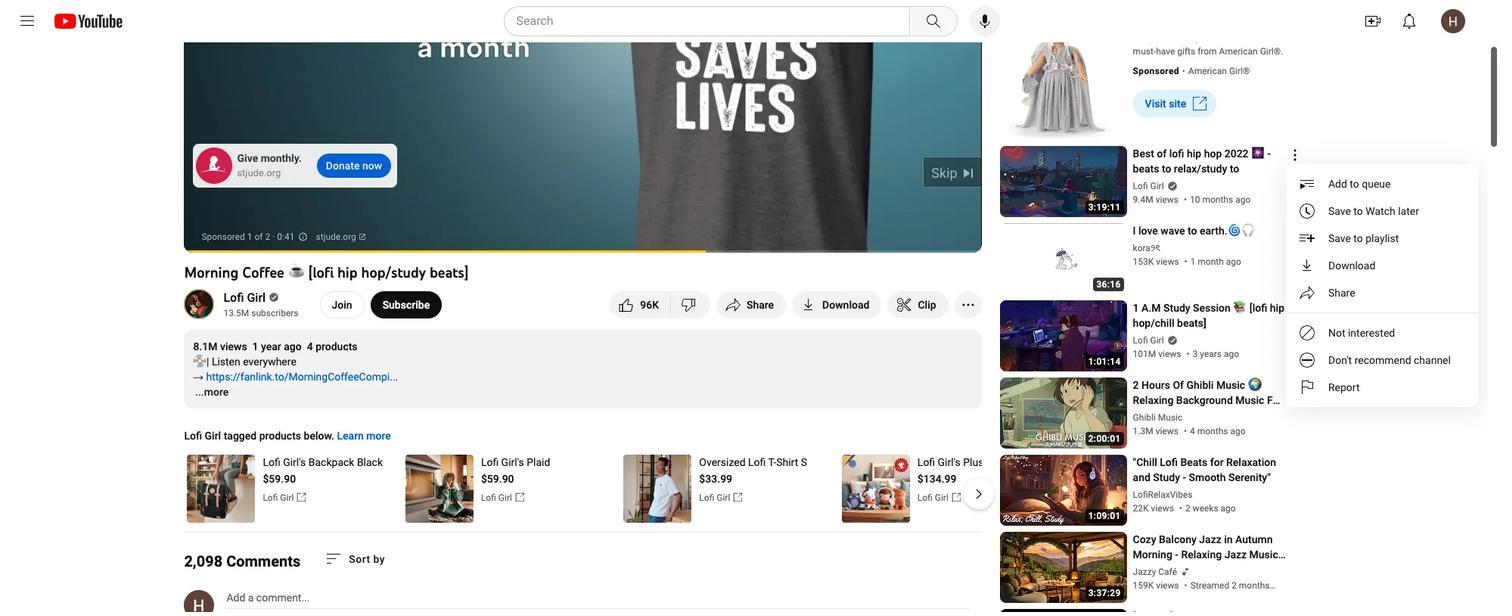 Task type: describe. For each thing, give the bounding box(es) containing it.
girl down $134.99
[[935, 493, 949, 503]]

📚
[[1234, 302, 1247, 314]]

backpack
[[309, 456, 354, 468]]

lofi inside lofi girl's backpack black $59.90
[[263, 456, 281, 468]]

to right the "wave" on the top right
[[1188, 225, 1198, 237]]

save to playlist option
[[1286, 225, 1478, 252]]

girl down lofi girl's backpack black $59.90
[[280, 493, 294, 503]]

2,098
[[184, 552, 223, 571]]

3 hours, 19 minutes, 11 seconds element
[[1089, 202, 1121, 213]]

to left queue
[[1350, 178, 1359, 190]]

subscribe button
[[371, 291, 442, 319]]

stjude.org inside give monthly. stjude.org
[[237, 167, 281, 179]]

1.3m views
[[1133, 426, 1179, 437]]

earth.🌀🎧
[[1200, 225, 1255, 237]]

girl's for plaid
[[501, 456, 524, 468]]

2 inside 2 hours of ghibli music 🌍 relaxing background music for healing, study, work, sleep ghibli studio
[[1133, 379, 1139, 392]]

2 weeks ago
[[1186, 504, 1236, 514]]

sponsored 1 of 2 · 0:41
[[202, 231, 295, 242]]

159k
[[1133, 581, 1154, 591]]

lofi girl down $33.99
[[700, 493, 731, 503]]

donate now
[[326, 160, 382, 172]]

2022
[[1225, 148, 1249, 160]]

Search text field
[[516, 11, 906, 31]]

sort by button
[[325, 551, 385, 569]]

13.5 million subscribers element
[[224, 306, 299, 320]]

in for wonder
[[1203, 33, 1210, 43]]

morning inside cozy balcony jazz in autumn morning - relaxing jazz music instrumental for relaxation and chill
[[1133, 549, 1173, 561]]

lofi inside "link"
[[224, 291, 244, 305]]

comments
[[226, 552, 301, 571]]

ago for 2 weeks ago
[[1221, 504, 1236, 514]]

shirt
[[777, 456, 799, 468]]

lofi down $33.99
[[700, 493, 715, 503]]

heading containing lofi girl tagged products below.
[[184, 428, 391, 443]]

1 for 1 a.m study session 📚 [lofi hip hop/chill beats]
[[1133, 302, 1139, 314]]

subscribe
[[383, 299, 430, 311]]

1 year ago
[[252, 341, 302, 353]]

study inside the 1 a.m study session 📚 [lofi hip hop/chill beats]
[[1164, 302, 1191, 314]]

oversized lofi t-shirt s $33.99
[[700, 456, 807, 485]]

→
[[193, 371, 204, 383]]

give monthly. stjude.org
[[237, 152, 302, 179]]

Share text field
[[747, 299, 774, 311]]

donate
[[326, 160, 360, 172]]

3:37:29 link
[[1000, 532, 1127, 605]]

0 vertical spatial jazz
[[1200, 534, 1222, 546]]

sleep
[[1235, 410, 1261, 422]]

1:01:14 link
[[1000, 301, 1127, 373]]

3
[[1193, 349, 1198, 360]]

hip inside the 1 a.m study session 📚 [lofi hip hop/chill beats]
[[1270, 302, 1285, 314]]

studio
[[1163, 425, 1194, 437]]

kora୨ৎㅤ
[[1133, 243, 1169, 254]]

8.1m
[[193, 341, 218, 353]]

add to queue option
[[1286, 171, 1478, 198]]

ghibli music
[[1133, 413, 1183, 423]]

save for save to watch later
[[1329, 205, 1351, 217]]

love
[[1139, 225, 1158, 237]]

- for study
[[1183, 472, 1187, 484]]

Subscribe text field
[[383, 299, 430, 311]]

sponsored for sponsored 1 of 2 · 0:41
[[202, 231, 245, 242]]

sponsored for sponsored
[[1133, 66, 1180, 77]]

1 a.m study session 📚 [lofi hip hop/chill beats]
[[1133, 302, 1285, 329]]

2 inside youtube video player element
[[265, 231, 270, 242]]

seek slider slider
[[193, 205, 973, 220]]

22k
[[1133, 504, 1149, 514]]

Download text field
[[823, 299, 870, 311]]

streamed 2 months ago
[[1133, 581, 1270, 605]]

3 hours, 37 minutes, 29 seconds element
[[1089, 588, 1121, 599]]

balcony
[[1159, 534, 1197, 546]]

ago for 1 month ago
[[1227, 257, 1242, 267]]

join
[[332, 299, 352, 311]]

lofi girl's backpack black $59.90
[[263, 456, 383, 485]]

my ad center image
[[298, 226, 308, 247]]

2 inside streamed 2 months ago
[[1232, 581, 1237, 591]]

$134.99
[[918, 473, 957, 485]]

2,098 comments
[[184, 552, 301, 571]]

girl inside "link"
[[247, 291, 266, 305]]

best of lofi hip hop 2022 🎆 - beats to relax/study to by lofi girl 9,463,478 views 10 months ago 3 hours, 19 minutes element
[[1133, 146, 1286, 177]]

playlist
[[1366, 233, 1399, 245]]

add for add to queue
[[1329, 178, 1347, 190]]

save to watch later option
[[1286, 198, 1478, 225]]

more
[[367, 430, 391, 442]]

download inside option
[[1329, 260, 1376, 272]]

36:16
[[1097, 280, 1121, 290]]

0 vertical spatial ghibli
[[1187, 379, 1214, 392]]

1 vertical spatial hip
[[338, 263, 358, 282]]

streamed
[[1191, 581, 1230, 591]]

ago for 1 year ago
[[284, 341, 302, 353]]

month
[[1198, 257, 1224, 267]]

i love wave to earth.🌀🎧
[[1133, 225, 1255, 237]]

0 vertical spatial products
[[316, 341, 358, 353]]

months for to
[[1203, 195, 1234, 205]]

year
[[261, 341, 281, 353]]

9.4m
[[1133, 195, 1154, 205]]

add a comment...
[[227, 592, 310, 604]]

9
[[640, 299, 646, 311]]

wrap her holiday in wonder with must-have gifts from american girl®.
[[1133, 33, 1284, 57]]

views for 101m views
[[1159, 349, 1182, 360]]

visit site button
[[1133, 90, 1217, 118]]

lofi up 101m
[[1133, 336, 1148, 346]]

lofi left the tagged
[[184, 430, 202, 442]]

153k views
[[1133, 257, 1179, 267]]

2:00:01
[[1089, 434, 1121, 444]]

lofi down lofi girl's backpack black $59.90
[[263, 493, 278, 503]]

in for autumn
[[1225, 534, 1233, 546]]

black
[[357, 456, 383, 468]]

stjude.org link
[[316, 228, 366, 247]]

american girl®
[[1189, 66, 1250, 77]]

girl®.
[[1261, 46, 1284, 57]]

avatar image image
[[1442, 9, 1466, 33]]

1 vertical spatial products
[[259, 430, 301, 442]]

holiday
[[1172, 33, 1200, 43]]

1 vertical spatial american
[[1189, 66, 1227, 77]]

🌍
[[1248, 379, 1262, 392]]

for inside cozy balcony jazz in autumn morning - relaxing jazz music instrumental for relaxation and chill
[[1196, 564, 1212, 576]]

https://fanlink.to/morningcoffeecompi...
[[206, 371, 399, 383]]

[lofi inside the 1 a.m study session 📚 [lofi hip hop/chill beats]
[[1250, 302, 1268, 314]]

2:00:01 link
[[1000, 378, 1127, 451]]

music up the studio
[[1158, 413, 1183, 423]]

Add a comment... text field
[[227, 592, 310, 604]]

0:41
[[277, 231, 295, 242]]

sort
[[349, 554, 370, 566]]

lofi girl tagged products below.
[[184, 430, 334, 442]]

tagged
[[224, 430, 257, 442]]

autoplay is on image
[[756, 229, 784, 240]]

share inside option
[[1329, 287, 1356, 299]]

girl's for plush
[[938, 456, 961, 468]]

- for 🎆
[[1268, 148, 1271, 160]]

listen
[[212, 356, 241, 368]]

download button
[[792, 291, 882, 319]]

hop/study
[[361, 263, 426, 282]]

to down 2022
[[1230, 163, 1240, 175]]

views for 22k views
[[1151, 504, 1174, 514]]

don't
[[1329, 354, 1352, 367]]

$59.90 inside lofi girl's backpack black $59.90
[[263, 473, 296, 485]]

1:01:14
[[1089, 357, 1121, 367]]

report option
[[1286, 374, 1478, 401]]

3 years ago
[[1193, 349, 1240, 360]]

of inside youtube video player element
[[255, 231, 263, 242]]

have
[[1156, 46, 1175, 57]]

1 for 1 month ago
[[1191, 257, 1196, 267]]

background
[[1177, 395, 1233, 407]]

don't recommend channel option
[[1286, 347, 1478, 374]]

girl left the tagged
[[205, 430, 221, 442]]

list box containing add to queue
[[1286, 164, 1478, 407]]

share option
[[1286, 280, 1478, 307]]

and inside cozy balcony jazz in autumn morning - relaxing jazz music instrumental for relaxation and chill
[[1267, 564, 1285, 576]]

music up sleep
[[1236, 395, 1265, 407]]

2:00
[[333, 229, 352, 240]]

lofi girl link
[[224, 290, 267, 306]]

lofi girl down $134.99
[[918, 493, 949, 503]]

café
[[1159, 567, 1178, 578]]

hip inside best of lofi hip hop 2022 🎆 - beats to relax/study to
[[1187, 148, 1202, 160]]

lofi
[[1170, 148, 1185, 160]]

159k views
[[1133, 581, 1179, 591]]

share button
[[717, 291, 786, 319]]

lofi girl down lofi girl's plaid $59.90
[[481, 493, 512, 503]]

wrap
[[1133, 33, 1154, 43]]

learn more
[[337, 430, 391, 442]]



Task type: vqa. For each thing, say whether or not it's contained in the screenshot.
For in 2 HOURS OF GHIBLI MUSIC 🌍 RELAXING BACKGROUND MUSIC FOR HEALING, STUDY, WORK, SLEEP GHIBLI STUDIO
yes



Task type: locate. For each thing, give the bounding box(es) containing it.
i love wave to earth.🌀🎧 by kora୨ৎㅤ 153,071 views 1 month ago 36 minutes element
[[1133, 224, 1286, 239]]

0 horizontal spatial in
[[1203, 33, 1210, 43]]

0 horizontal spatial of
[[255, 231, 263, 242]]

1 horizontal spatial [lofi
[[1250, 302, 1268, 314]]

36 minutes, 16 seconds element
[[1097, 280, 1121, 290]]

1.3m
[[1133, 426, 1154, 437]]

None search field
[[476, 6, 961, 36]]

ago up "earth.🌀🎧"
[[1236, 195, 1251, 205]]

1 left a.m
[[1133, 302, 1139, 314]]

lofi girl inside "link"
[[224, 291, 266, 305]]

t-
[[768, 456, 777, 468]]

0 horizontal spatial sponsored
[[202, 231, 245, 242]]

1 horizontal spatial hip
[[1187, 148, 1202, 160]]

10
[[1190, 195, 1201, 205]]

3:37:29
[[1089, 588, 1121, 599]]

months for study,
[[1198, 426, 1229, 437]]

girl down $33.99
[[717, 493, 731, 503]]

10 months ago
[[1190, 195, 1251, 205]]

1 girl's from the left
[[283, 456, 306, 468]]

in inside wrap her holiday in wonder with must-have gifts from american girl®.
[[1203, 33, 1210, 43]]

ago for 4 months ago
[[1231, 426, 1246, 437]]

jazz down 2 weeks ago
[[1200, 534, 1222, 546]]

1 vertical spatial add
[[227, 592, 245, 604]]

views for 8.1m views
[[220, 341, 247, 353]]

2 vertical spatial months
[[1239, 581, 1270, 591]]

2 right the streamed
[[1232, 581, 1237, 591]]

0 horizontal spatial add
[[227, 592, 245, 604]]

0 horizontal spatial for
[[1196, 564, 1212, 576]]

1 horizontal spatial relaxing
[[1182, 549, 1222, 561]]

https://fanlink.to/morningcoffeecompi... link
[[206, 371, 399, 383]]

0 horizontal spatial relaxing
[[1133, 395, 1174, 407]]

2 hours, 1 second element
[[1089, 434, 1121, 444]]

1 vertical spatial months
[[1198, 426, 1229, 437]]

add left queue
[[1329, 178, 1347, 190]]

lofi inside oversized lofi t-shirt s $33.99
[[748, 456, 766, 468]]

0 vertical spatial morning
[[184, 263, 239, 282]]

2 vertical spatial hip
[[1270, 302, 1285, 314]]

1 inside youtube video player element
[[247, 231, 252, 242]]

0 vertical spatial stjude.org
[[237, 167, 281, 179]]

0 vertical spatial sponsored
[[1133, 66, 1180, 77]]

views right 9.4m at the top right of the page
[[1156, 195, 1179, 205]]

ghibli up 1.3m
[[1133, 413, 1156, 423]]

with
[[1244, 33, 1261, 43]]

report
[[1329, 382, 1360, 394]]

relaxation up the streamed
[[1214, 564, 1264, 576]]

healing,
[[1133, 410, 1172, 422]]

to down lofi
[[1162, 163, 1172, 175]]

hip up join text box
[[338, 263, 358, 282]]

ghibli down healing, on the bottom of the page
[[1133, 425, 1161, 437]]

0 horizontal spatial products
[[259, 430, 301, 442]]

2 $59.90 from the left
[[481, 473, 514, 485]]

study
[[1164, 302, 1191, 314], [1154, 472, 1181, 484]]

lofi girl down lofi girl's backpack black $59.90
[[263, 493, 294, 503]]

girl
[[1151, 181, 1164, 192], [247, 291, 266, 305], [1151, 336, 1164, 346], [205, 430, 221, 442], [280, 493, 294, 503], [499, 493, 512, 503], [717, 493, 731, 503], [935, 493, 949, 503]]

4 products
[[307, 341, 358, 353]]

to inside option
[[1354, 205, 1363, 217]]

0 vertical spatial of
[[1157, 148, 1167, 160]]

1 horizontal spatial and
[[1267, 564, 1285, 576]]

views for 9.4m views
[[1156, 195, 1179, 205]]

best
[[1133, 148, 1155, 160]]

1 horizontal spatial of
[[1157, 148, 1167, 160]]

1 horizontal spatial products
[[316, 341, 358, 353]]

2 horizontal spatial girl's
[[938, 456, 961, 468]]

beats
[[1181, 457, 1208, 469]]

0 vertical spatial relaxation
[[1227, 457, 1277, 469]]

donate now link
[[317, 154, 391, 178]]

study inside "chill lofi beats for relaxation and study - smooth serenity"
[[1154, 472, 1181, 484]]

skip button
[[923, 157, 982, 188]]

1 vertical spatial jazz
[[1225, 549, 1247, 561]]

views down kora୨ৎㅤ
[[1157, 257, 1179, 267]]

ago right year
[[284, 341, 302, 353]]

0 vertical spatial hip
[[1187, 148, 1202, 160]]

1 vertical spatial 4
[[1190, 426, 1195, 437]]

stjude.org inside 'link'
[[316, 231, 356, 242]]

download option
[[1286, 252, 1478, 280]]

2
[[265, 231, 270, 242], [1133, 379, 1139, 392], [1186, 504, 1191, 514], [1232, 581, 1237, 591]]

views down lofirelaxvibes
[[1151, 504, 1174, 514]]

1 vertical spatial for
[[1196, 564, 1212, 576]]

morning down the cozy
[[1133, 549, 1173, 561]]

4 months ago
[[1190, 426, 1246, 437]]

add left a at left
[[227, 592, 245, 604]]

american down wonder
[[1220, 46, 1258, 57]]

lofi down $134.99
[[918, 493, 933, 503]]

0 horizontal spatial 4
[[307, 341, 313, 353]]

monthly.
[[261, 152, 302, 164]]

1 vertical spatial and
[[1267, 564, 1285, 576]]

0 vertical spatial -
[[1268, 148, 1271, 160]]

plush
[[964, 456, 990, 468]]

jazzy café
[[1133, 567, 1178, 578]]

save for save to playlist
[[1329, 233, 1351, 245]]

0 horizontal spatial stjude.org
[[237, 167, 281, 179]]

0 vertical spatial [lofi
[[308, 263, 334, 282]]

sponsored left ·
[[202, 231, 245, 242]]

to left playlist
[[1354, 233, 1363, 245]]

girl's inside lofi girl's plush collection $134.99
[[938, 456, 961, 468]]

relaxing up healing, on the bottom of the page
[[1133, 395, 1174, 407]]

later
[[1398, 205, 1419, 217]]

channel
[[1414, 354, 1451, 367]]

join button
[[320, 291, 364, 319]]

1 horizontal spatial $59.90
[[481, 473, 514, 485]]

lofi up 9.4m at the top right of the page
[[1133, 181, 1148, 192]]

views up listen
[[220, 341, 247, 353]]

0 horizontal spatial -
[[1175, 549, 1179, 561]]

4 for 4 months ago
[[1190, 426, 1195, 437]]

views for 1.3m views
[[1156, 426, 1179, 437]]

add for add a comment...
[[227, 592, 245, 604]]

music left 🌍
[[1217, 379, 1246, 392]]

hours
[[1142, 379, 1171, 392]]

in inside cozy balcony jazz in autumn morning - relaxing jazz music instrumental for relaxation and chill
[[1225, 534, 1233, 546]]

list box
[[1286, 164, 1478, 407]]

save inside option
[[1329, 233, 1351, 245]]

1 vertical spatial stjude.org
[[316, 231, 356, 242]]

1 vertical spatial in
[[1225, 534, 1233, 546]]

views down ghibli music
[[1156, 426, 1179, 437]]

1 left year
[[252, 341, 258, 353]]

not interested option
[[1286, 320, 1478, 347]]

plaid
[[527, 456, 550, 468]]

0 vertical spatial download
[[1329, 260, 1376, 272]]

1 vertical spatial ghibli
[[1133, 413, 1156, 423]]

101m views
[[1133, 349, 1182, 360]]

girl down lofi girl's plaid $59.90
[[499, 493, 512, 503]]

not interested
[[1329, 327, 1395, 339]]

2 left hours at the bottom right of the page
[[1133, 379, 1139, 392]]

beats] down session
[[1178, 317, 1207, 329]]

of inside best of lofi hip hop 2022 🎆 - beats to relax/study to
[[1157, 148, 1167, 160]]

1 inside the 1 a.m study session 📚 [lofi hip hop/chill beats]
[[1133, 302, 1139, 314]]

0 vertical spatial 4
[[307, 341, 313, 353]]

autumn
[[1236, 534, 1273, 546]]

153k
[[1133, 257, 1154, 267]]

visit site
[[1145, 98, 1187, 110]]

products left below.
[[259, 430, 301, 442]]

lofi inside lofi girl's plaid $59.90
[[481, 456, 499, 468]]

lofi down lofi girl tagged products below.
[[263, 456, 281, 468]]

beats] up subscribe
[[430, 263, 469, 282]]

beats
[[1133, 163, 1160, 175]]

girl's inside lofi girl's backpack black $59.90
[[283, 456, 306, 468]]

s
[[801, 456, 807, 468]]

sponsored
[[1133, 66, 1180, 77], [202, 231, 245, 242]]

study right a.m
[[1164, 302, 1191, 314]]

heading
[[184, 428, 391, 443]]

download left clip button
[[823, 299, 870, 311]]

views for 159k views
[[1157, 581, 1179, 591]]

ago right month
[[1227, 257, 1242, 267]]

💿| listen everywhere →
[[193, 356, 297, 383]]

1 left month
[[1191, 257, 1196, 267]]

views for 153k views
[[1157, 257, 1179, 267]]

0 vertical spatial study
[[1164, 302, 1191, 314]]

1 a.m study session 📚 [lofi hip hop/chill beats] by lofi girl 101,041,079 views 3 years ago 1 hour, 1 minute element
[[1133, 301, 1286, 331]]

2 vertical spatial ghibli
[[1133, 425, 1161, 437]]

1 vertical spatial download
[[823, 299, 870, 311]]

1 $59.90 from the left
[[263, 473, 296, 485]]

months right 10
[[1203, 195, 1234, 205]]

jazz down "autumn"
[[1225, 549, 1247, 561]]

wonder
[[1212, 33, 1242, 43]]

1 for 1 year ago
[[252, 341, 258, 353]]

sponsored inside youtube video player element
[[202, 231, 245, 242]]

1 vertical spatial save
[[1329, 233, 1351, 245]]

- inside cozy balcony jazz in autumn morning - relaxing jazz music instrumental for relaxation and chill
[[1175, 549, 1179, 561]]

2 hours of ghibli music 🌍 relaxing background music for healing, study, work, sleep ghibli studio
[[1133, 379, 1283, 437]]

- down balcony
[[1175, 549, 1179, 561]]

[lofi right '📚'
[[1250, 302, 1268, 314]]

girl's inside lofi girl's plaid $59.90
[[501, 456, 524, 468]]

girl up 9.4m views
[[1151, 181, 1164, 192]]

music inside cozy balcony jazz in autumn morning - relaxing jazz music instrumental for relaxation and chill
[[1250, 549, 1279, 561]]

- right the 🎆
[[1268, 148, 1271, 160]]

0 horizontal spatial jazz
[[1200, 534, 1222, 546]]

1 vertical spatial of
[[255, 231, 263, 242]]

download inside button
[[823, 299, 870, 311]]

girl's up $134.99
[[938, 456, 961, 468]]

0 vertical spatial and
[[1133, 472, 1151, 484]]

0 vertical spatial relaxing
[[1133, 395, 1174, 407]]

lofi up the 13.5m
[[224, 291, 244, 305]]

cozy balcony jazz in autumn morning - relaxing jazz music instrumental for relaxation and chill by jazzy café 159,375 views streamed 2 months ago 3 hours, 37 minutes element
[[1133, 532, 1286, 591]]

1 horizontal spatial morning
[[1133, 549, 1173, 561]]

share down autoplay is on image
[[747, 299, 774, 311]]

1 vertical spatial [lofi
[[1250, 302, 1268, 314]]

2 left weeks
[[1186, 504, 1191, 514]]

- inside best of lofi hip hop 2022 🎆 - beats to relax/study to
[[1268, 148, 1271, 160]]

hip right '📚'
[[1270, 302, 1285, 314]]

1 horizontal spatial add
[[1329, 178, 1347, 190]]

1 horizontal spatial in
[[1225, 534, 1233, 546]]

ago inside streamed 2 months ago
[[1133, 594, 1149, 605]]

1 horizontal spatial download
[[1329, 260, 1376, 272]]

weeks
[[1193, 504, 1219, 514]]

save inside option
[[1329, 205, 1351, 217]]

lofi inside "chill lofi beats for relaxation and study - smooth serenity"
[[1160, 457, 1178, 469]]

2 left ·
[[265, 231, 270, 242]]

to left "watch"
[[1354, 205, 1363, 217]]

views down café
[[1157, 581, 1179, 591]]

relaxation
[[1227, 457, 1277, 469], [1214, 564, 1264, 576]]

1 horizontal spatial beats]
[[1178, 317, 1207, 329]]

share up not
[[1329, 287, 1356, 299]]

add
[[1329, 178, 1347, 190], [227, 592, 245, 604]]

k
[[652, 299, 659, 311]]

[playlist] sam ock & sarah kang songs with new york city by 반고흐가 되고싶어 playlist 1,419,479 views 6 months ago 2 hours, 16 minutes element
[[1133, 609, 1286, 612]]

views right 101m
[[1159, 349, 1182, 360]]

1 vertical spatial -
[[1183, 472, 1187, 484]]

save to watch later
[[1329, 205, 1419, 217]]

2 save from the top
[[1329, 233, 1351, 245]]

Visit site text field
[[1145, 98, 1187, 110]]

in left "autumn"
[[1225, 534, 1233, 546]]

relaxation inside "chill lofi beats for relaxation and study - smooth serenity"
[[1227, 457, 1277, 469]]

1 horizontal spatial share
[[1329, 287, 1356, 299]]

chill
[[1133, 579, 1154, 591]]

1 vertical spatial relaxing
[[1182, 549, 1222, 561]]

- inside "chill lofi beats for relaxation and study - smooth serenity"
[[1183, 472, 1187, 484]]

cozy
[[1133, 534, 1157, 546]]

ago for 10 months ago
[[1236, 195, 1251, 205]]

lofi left 't-' on the right of page
[[748, 456, 766, 468]]

months inside streamed 2 months ago
[[1239, 581, 1270, 591]]

watch
[[1366, 205, 1396, 217]]

2 horizontal spatial hip
[[1270, 302, 1285, 314]]

morning
[[184, 263, 239, 282], [1133, 549, 1173, 561]]

relaxing inside 2 hours of ghibli music 🌍 relaxing background music for healing, study, work, sleep ghibli studio
[[1133, 395, 1174, 407]]

3 girl's from the left
[[938, 456, 961, 468]]

now
[[362, 160, 382, 172]]

9 6 k
[[640, 299, 659, 311]]

serenity"
[[1229, 472, 1271, 484]]

relaxing inside cozy balcony jazz in autumn morning - relaxing jazz music instrumental for relaxation and chill
[[1182, 549, 1222, 561]]

0 vertical spatial months
[[1203, 195, 1234, 205]]

american down from
[[1189, 66, 1227, 77]]

ago down 159k
[[1133, 594, 1149, 605]]

4 for 4 products
[[307, 341, 313, 353]]

american inside wrap her holiday in wonder with must-have gifts from american girl®.
[[1220, 46, 1258, 57]]

relaxation inside cozy balcony jazz in autumn morning - relaxing jazz music instrumental for relaxation and chill
[[1214, 564, 1264, 576]]

beats] inside the 1 a.m study session 📚 [lofi hip hop/chill beats]
[[1178, 317, 1207, 329]]

views
[[1156, 195, 1179, 205], [1157, 257, 1179, 267], [220, 341, 247, 353], [1159, 349, 1182, 360], [1156, 426, 1179, 437], [1151, 504, 1174, 514], [1157, 581, 1179, 591]]

years
[[1200, 349, 1222, 360]]

0 horizontal spatial girl's
[[283, 456, 306, 468]]

0 vertical spatial american
[[1220, 46, 1258, 57]]

don't recommend channel
[[1329, 354, 1451, 367]]

girl's for backpack
[[283, 456, 306, 468]]

of left ·
[[255, 231, 263, 242]]

$59.90 inside lofi girl's plaid $59.90
[[481, 473, 514, 485]]

Clip text field
[[918, 299, 937, 311]]

lofi left plaid
[[481, 456, 499, 468]]

girl®
[[1230, 66, 1250, 77]]

products down join text box
[[316, 341, 358, 353]]

lofi girl up 9.4m at the top right of the page
[[1133, 181, 1164, 192]]

ghibli up background in the bottom right of the page
[[1187, 379, 1214, 392]]

/
[[326, 229, 330, 240]]

2 girl's from the left
[[501, 456, 524, 468]]

below.
[[304, 430, 334, 442]]

1 vertical spatial relaxation
[[1214, 564, 1264, 576]]

1 vertical spatial sponsored
[[202, 231, 245, 242]]

1 save from the top
[[1329, 205, 1351, 217]]

youtube video player element
[[184, 0, 982, 253]]

share inside button
[[747, 299, 774, 311]]

1 horizontal spatial sponsored
[[1133, 66, 1180, 77]]

for inside 2 hours of ghibli music 🌍 relaxing background music for healing, study, work, sleep ghibli studio
[[1268, 395, 1283, 407]]

- down beats
[[1183, 472, 1187, 484]]

0 horizontal spatial $59.90
[[263, 473, 296, 485]]

sponsored down have
[[1133, 66, 1180, 77]]

1 horizontal spatial 4
[[1190, 426, 1195, 437]]

"chill lofi beats for relaxation and study - smooth serenity" by lofirelaxvibes 22,265 views 2 weeks ago 1 hour, 9 minutes element
[[1133, 455, 1286, 485]]

and down "autumn"
[[1267, 564, 1285, 576]]

ago right weeks
[[1221, 504, 1236, 514]]

lofi girl up 101m
[[1133, 336, 1164, 346]]

[lofi right ☕️
[[308, 263, 334, 282]]

0 vertical spatial in
[[1203, 33, 1210, 43]]

add to queue
[[1329, 178, 1391, 190]]

lofi girl up the 13.5m
[[224, 291, 266, 305]]

0 horizontal spatial beats]
[[430, 263, 469, 282]]

1 horizontal spatial for
[[1268, 395, 1283, 407]]

1 horizontal spatial jazz
[[1225, 549, 1247, 561]]

lofi girl's plaid $59.90
[[481, 456, 550, 485]]

for
[[1211, 457, 1224, 469]]

hop/chill
[[1133, 317, 1175, 329]]

interested
[[1348, 327, 1395, 339]]

months right the streamed
[[1239, 581, 1270, 591]]

relaxation up the serenity"
[[1227, 457, 1277, 469]]

sort by
[[349, 554, 385, 566]]

relaxing down balcony
[[1182, 549, 1222, 561]]

2 hours of ghibli music 🌍 relaxing background music for healing, study, work, sleep ghibli studio by ghibli music 1,316,832 views 4 months ago 2 hours element
[[1133, 378, 1286, 437]]

lofi down lofi girl's plaid $59.90
[[481, 493, 496, 503]]

ago down sleep
[[1231, 426, 1246, 437]]

girl up 101m views
[[1151, 336, 1164, 346]]

1 vertical spatial morning
[[1133, 549, 1173, 561]]

0 horizontal spatial hip
[[338, 263, 358, 282]]

study up lofirelaxvibes
[[1154, 472, 1181, 484]]

gifts
[[1178, 46, 1196, 57]]

0 vertical spatial for
[[1268, 395, 1283, 407]]

wave
[[1161, 225, 1186, 237]]

0 vertical spatial add
[[1329, 178, 1347, 190]]

and down ""chill"
[[1133, 472, 1151, 484]]

1 horizontal spatial -
[[1183, 472, 1187, 484]]

2 vertical spatial -
[[1175, 549, 1179, 561]]

1 hour, 9 minutes, 1 second element
[[1089, 511, 1121, 522]]

of left lofi
[[1157, 148, 1167, 160]]

0 vertical spatial beats]
[[430, 263, 469, 282]]

girl up 13.5 million subscribers element
[[247, 291, 266, 305]]

0 horizontal spatial and
[[1133, 472, 1151, 484]]

in up from
[[1203, 33, 1210, 43]]

ago right years
[[1224, 349, 1240, 360]]

best of lofi hip hop 2022 🎆 - beats to relax/study to
[[1133, 148, 1271, 175]]

2 horizontal spatial -
[[1268, 148, 1271, 160]]

1 vertical spatial beats]
[[1178, 317, 1207, 329]]

0 horizontal spatial morning
[[184, 263, 239, 282]]

0 vertical spatial save
[[1329, 205, 1351, 217]]

1 horizontal spatial girl's
[[501, 456, 524, 468]]

her
[[1156, 33, 1169, 43]]

harlow noah image
[[184, 590, 214, 612]]

ago for 3 years ago
[[1224, 349, 1240, 360]]

Join text field
[[332, 299, 352, 311]]

1 hour, 1 minute, 14 seconds element
[[1089, 357, 1121, 367]]

morning up lofi girl "link"
[[184, 263, 239, 282]]

give
[[237, 152, 258, 164]]

add inside 'add to queue' option
[[1329, 178, 1347, 190]]

girl's down below.
[[283, 456, 306, 468]]

1 horizontal spatial stjude.org
[[316, 231, 356, 242]]

visit
[[1145, 98, 1167, 110]]

lofi inside lofi girl's plush collection $134.99
[[918, 456, 935, 468]]

1 vertical spatial study
[[1154, 472, 1181, 484]]

work,
[[1206, 410, 1232, 422]]

save down add to queue
[[1329, 205, 1351, 217]]

relaxing
[[1133, 395, 1174, 407], [1182, 549, 1222, 561]]

22k views
[[1133, 504, 1174, 514]]

ago
[[1236, 195, 1251, 205], [1227, 257, 1242, 267], [284, 341, 302, 353], [1224, 349, 1240, 360], [1231, 426, 1246, 437], [1221, 504, 1236, 514], [1133, 594, 1149, 605]]

0 horizontal spatial download
[[823, 299, 870, 311]]

music down "autumn"
[[1250, 549, 1279, 561]]

0 horizontal spatial share
[[747, 299, 774, 311]]

and inside "chill lofi beats for relaxation and study - smooth serenity"
[[1133, 472, 1151, 484]]

"chill
[[1133, 457, 1158, 469]]

0 horizontal spatial [lofi
[[308, 263, 334, 282]]



